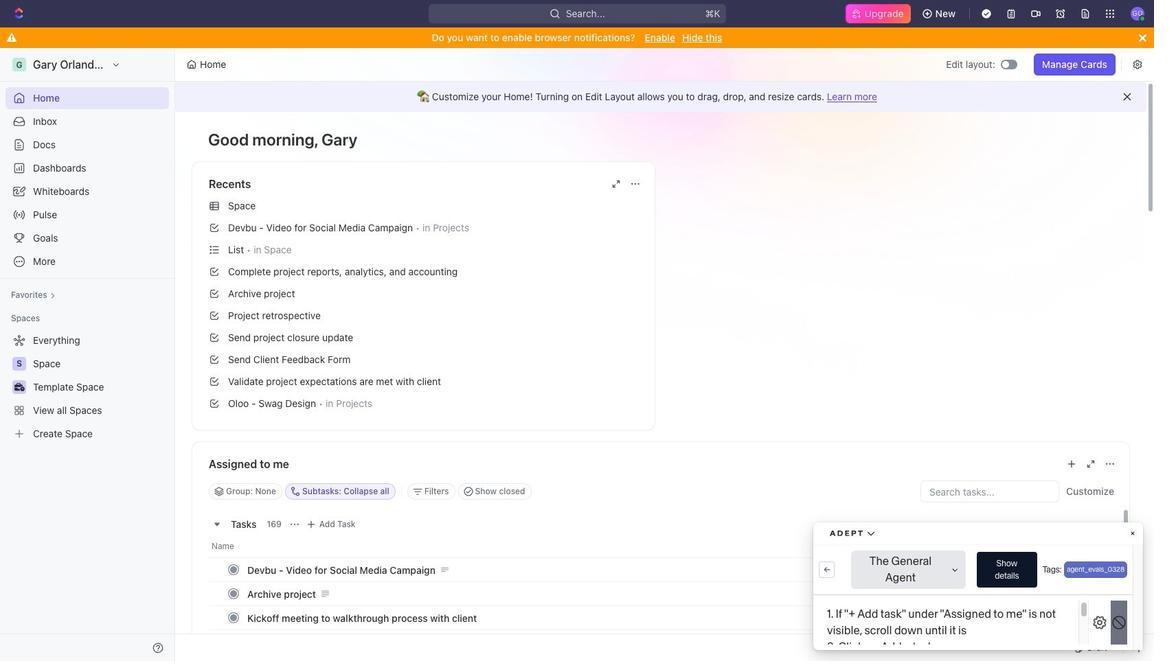 Task type: vqa. For each thing, say whether or not it's contained in the screenshot.
user group image to the top
no



Task type: locate. For each thing, give the bounding box(es) containing it.
alert
[[175, 82, 1147, 112]]

tree
[[5, 330, 169, 445]]



Task type: describe. For each thing, give the bounding box(es) containing it.
business time image
[[14, 384, 24, 392]]

space, , element
[[12, 357, 26, 371]]

gary orlando's workspace, , element
[[12, 58, 26, 71]]

tree inside sidebar navigation
[[5, 330, 169, 445]]

sidebar navigation
[[0, 48, 178, 662]]

Search tasks... text field
[[922, 482, 1059, 502]]



